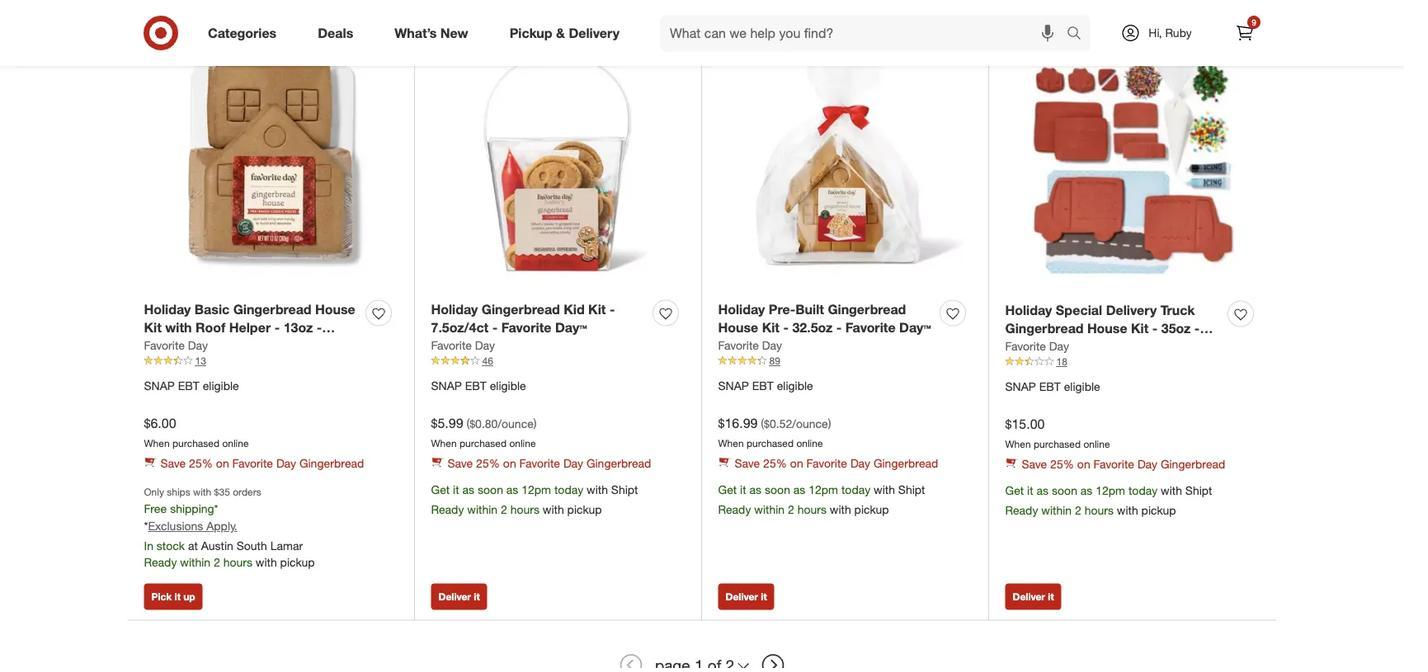 Task type: describe. For each thing, give the bounding box(es) containing it.
3 deliver from the left
[[1013, 591, 1045, 603]]

holiday basic gingerbread house kit with roof helper - 13oz - favorite day™
[[144, 301, 355, 355]]

- right 32.5oz
[[837, 320, 842, 336]]

house inside holiday special delivery truck gingerbread house kit - 35oz - favorite day™
[[1087, 321, 1128, 337]]

25% for $6.00
[[189, 456, 213, 471]]

what's new link
[[381, 15, 489, 51]]

2 for $5.99
[[501, 502, 507, 517]]

purchased inside $5.99 ( $0.80 /ounce ) when purchased online
[[460, 437, 507, 450]]

35oz
[[1162, 321, 1191, 337]]

categories
[[208, 25, 277, 41]]

snap for $5.99
[[431, 379, 462, 393]]

( for $5.99
[[467, 417, 470, 431]]

day™ inside holiday special delivery truck gingerbread house kit - 35oz - favorite day™
[[1059, 340, 1091, 356]]

favorite day for house
[[1005, 339, 1069, 354]]

ready inside only ships with $35 orders free shipping * * exclusions apply. in stock at  austin south lamar ready within 2 hours with pickup
[[144, 555, 177, 570]]

9 link
[[1227, 15, 1263, 51]]

deliver for $5.99
[[439, 591, 471, 603]]

2 horizontal spatial 12pm
[[1096, 483, 1126, 498]]

- left 35oz on the right of page
[[1153, 321, 1158, 337]]

25% for $5.99
[[476, 456, 500, 471]]

- right kid
[[610, 301, 615, 317]]

exclusions apply. link
[[148, 519, 237, 533]]

special
[[1056, 302, 1103, 318]]

gingerbread inside holiday basic gingerbread house kit with roof helper - 13oz - favorite day™
[[233, 301, 312, 317]]

gingerbread inside holiday special delivery truck gingerbread house kit - 35oz - favorite day™
[[1005, 321, 1084, 337]]

pickup for $15.00
[[1142, 503, 1176, 518]]

$0.80
[[470, 417, 498, 431]]

at
[[188, 539, 198, 553]]

deliver it button for $16.99
[[718, 584, 775, 610]]

ready for $15.00
[[1005, 503, 1038, 518]]

favorite inside holiday basic gingerbread house kit with roof helper - 13oz - favorite day™
[[144, 339, 194, 355]]

roof
[[196, 320, 226, 336]]

What can we help you find? suggestions appear below search field
[[660, 15, 1071, 51]]

south
[[237, 539, 267, 553]]

$5.99 ( $0.80 /ounce ) when purchased online
[[431, 416, 537, 450]]

deals
[[318, 25, 353, 41]]

holiday basic gingerbread house kit with roof helper - 13oz - favorite day™ link
[[144, 300, 359, 355]]

truck
[[1161, 302, 1195, 318]]

$16.99
[[718, 416, 758, 432]]

2 horizontal spatial soon
[[1052, 483, 1078, 498]]

save 25% on favorite day gingerbread for $16.99
[[735, 456, 939, 471]]

favorite day link for with
[[144, 338, 208, 354]]

categories link
[[194, 15, 297, 51]]

- down pre-
[[783, 320, 789, 336]]

favorite down $5.99 ( $0.80 /ounce ) when purchased online
[[519, 456, 560, 471]]

- up 46
[[492, 320, 498, 336]]

/ounce for $5.99
[[498, 417, 534, 431]]

snap for $6.00
[[144, 379, 175, 393]]

on for $6.00
[[216, 456, 229, 471]]

9
[[1252, 17, 1257, 27]]

purchased inside "$16.99 ( $0.52 /ounce ) when purchased online"
[[747, 437, 794, 450]]

pick it up button
[[144, 584, 203, 610]]

snap ebt eligible for $5.99
[[431, 379, 526, 393]]

free
[[144, 502, 167, 516]]

pre-
[[769, 301, 796, 317]]

favorite day for 7.5oz/4ct
[[431, 338, 495, 353]]

favorite up 'orders'
[[232, 456, 273, 471]]

13 link
[[144, 354, 398, 368]]

89 link
[[718, 354, 972, 368]]

kit inside holiday pre-built gingerbread house kit - 32.5oz - favorite day™
[[762, 320, 780, 336]]

eligible for $6.00
[[203, 379, 239, 393]]

save for $16.99
[[735, 456, 760, 471]]

pick it up
[[151, 591, 195, 603]]

apply.
[[206, 519, 237, 533]]

today for $5.99
[[554, 483, 583, 497]]

ruby
[[1166, 26, 1192, 40]]

within for $15.00
[[1042, 503, 1072, 518]]

$5.99
[[431, 416, 463, 432]]

delivery for &
[[569, 25, 620, 41]]

soon for $5.99
[[478, 483, 503, 497]]

hours for $15.00
[[1085, 503, 1114, 518]]

get it as soon as 12pm today with shipt ready within 2 hours with pickup for $5.99
[[431, 483, 638, 517]]

ebt for $6.00
[[178, 379, 199, 393]]

within for $5.99
[[467, 502, 498, 517]]

deals link
[[304, 15, 374, 51]]

save 25% on favorite day gingerbread for $6.00
[[160, 456, 364, 471]]

on for $16.99
[[790, 456, 803, 471]]

holiday special delivery truck gingerbread house kit - 35oz - favorite day™ link
[[1005, 301, 1222, 356]]

online inside $15.00 when purchased online
[[1084, 438, 1110, 451]]

holiday pre-built gingerbread house kit - 32.5oz - favorite day™
[[718, 301, 931, 336]]

stock
[[157, 539, 185, 553]]

ebt for $16.99
[[752, 379, 774, 393]]

3 deliver it from the left
[[1013, 591, 1054, 603]]

search
[[1059, 26, 1099, 43]]

hours for $16.99
[[798, 502, 827, 517]]

) for $5.99
[[534, 417, 537, 431]]

hours for $5.99
[[510, 502, 540, 517]]

today for $16.99
[[842, 483, 871, 497]]

within inside only ships with $35 orders free shipping * * exclusions apply. in stock at  austin south lamar ready within 2 hours with pickup
[[180, 555, 210, 570]]

favorite up $6.00
[[144, 338, 185, 353]]

built
[[796, 301, 824, 317]]

orders
[[233, 486, 261, 498]]

basic
[[195, 301, 230, 317]]

pickup for $5.99
[[567, 502, 602, 517]]

lamar
[[270, 539, 303, 553]]

25% for $16.99
[[763, 456, 787, 471]]

in
[[144, 539, 153, 553]]

46 link
[[431, 354, 685, 368]]

new
[[441, 25, 468, 41]]

holiday special delivery truck gingerbread house kit - 35oz - favorite day™
[[1005, 302, 1200, 356]]

pickup for $16.99
[[855, 502, 889, 517]]

hi, ruby
[[1149, 26, 1192, 40]]

$6.00
[[144, 416, 176, 432]]

purchased inside $6.00 when purchased online
[[172, 437, 220, 450]]

pickup
[[510, 25, 552, 41]]

up
[[183, 591, 195, 603]]

shipt for $16.99
[[898, 483, 925, 497]]

save for $15.00
[[1022, 457, 1047, 471]]

/ounce for $16.99
[[792, 417, 828, 431]]

day™ inside holiday basic gingerbread house kit with roof helper - 13oz - favorite day™
[[198, 339, 230, 355]]

favorite inside holiday gingerbread kid kit - 7.5oz/4ct - favorite day™
[[501, 320, 552, 336]]

$35
[[214, 486, 230, 498]]

deliver it button for $5.99
[[431, 584, 487, 610]]

when inside "$16.99 ( $0.52 /ounce ) when purchased online"
[[718, 437, 744, 450]]



Task type: locate. For each thing, give the bounding box(es) containing it.
with inside holiday basic gingerbread house kit with roof helper - 13oz - favorite day™
[[165, 320, 192, 336]]

favorite day link up the 18
[[1005, 338, 1069, 355]]

2 horizontal spatial deliver it button
[[1005, 584, 1062, 610]]

exclusions
[[148, 519, 203, 533]]

eligible
[[203, 379, 239, 393], [490, 379, 526, 393], [777, 379, 813, 393], [1064, 380, 1101, 394]]

delivery
[[569, 25, 620, 41], [1106, 302, 1157, 318]]

favorite up 46 'link'
[[501, 320, 552, 336]]

- left 13oz
[[275, 320, 280, 336]]

1 horizontal spatial (
[[761, 417, 764, 431]]

1 ) from the left
[[534, 417, 537, 431]]

snap ebt eligible down 13
[[144, 379, 239, 393]]

when down $6.00
[[144, 437, 170, 450]]

save 25% on favorite day gingerbread down "$16.99 ( $0.52 /ounce ) when purchased online"
[[735, 456, 939, 471]]

favorite day
[[144, 338, 208, 353], [431, 338, 495, 353], [718, 338, 782, 353], [1005, 339, 1069, 354]]

25% for $15.00
[[1050, 457, 1074, 471]]

austin
[[201, 539, 233, 553]]

when inside $5.99 ( $0.80 /ounce ) when purchased online
[[431, 437, 457, 450]]

eligible for $5.99
[[490, 379, 526, 393]]

0 horizontal spatial shipt
[[611, 483, 638, 497]]

0 horizontal spatial deliver it
[[439, 591, 480, 603]]

1 horizontal spatial /ounce
[[792, 417, 828, 431]]

delivery right &
[[569, 25, 620, 41]]

day™ inside holiday pre-built gingerbread house kit - 32.5oz - favorite day™
[[899, 320, 931, 336]]

46
[[482, 355, 493, 367]]

day™ down roof at the left
[[198, 339, 230, 355]]

( right $16.99
[[761, 417, 764, 431]]

$0.52
[[764, 417, 792, 431]]

25% down $6.00 when purchased online
[[189, 456, 213, 471]]

kit inside holiday gingerbread kid kit - 7.5oz/4ct - favorite day™
[[588, 301, 606, 317]]

when down $5.99
[[431, 437, 457, 450]]

favorite down "$16.99 ( $0.52 /ounce ) when purchased online"
[[807, 456, 847, 471]]

save down $16.99
[[735, 456, 760, 471]]

favorite day link for 7.5oz/4ct
[[431, 338, 495, 354]]

save 25% on favorite day gingerbread for $5.99
[[448, 456, 651, 471]]

0 vertical spatial delivery
[[569, 25, 620, 41]]

favorite day for with
[[144, 338, 208, 353]]

ebt down 46
[[465, 379, 487, 393]]

soon down "$16.99 ( $0.52 /ounce ) when purchased online"
[[765, 483, 790, 497]]

shipping
[[170, 502, 214, 516]]

save for $6.00
[[160, 456, 186, 471]]

holiday left "basic"
[[144, 301, 191, 317]]

favorite inside holiday pre-built gingerbread house kit - 32.5oz - favorite day™
[[846, 320, 896, 336]]

purchased down $0.52
[[747, 437, 794, 450]]

&
[[556, 25, 565, 41]]

2 deliver from the left
[[726, 591, 758, 603]]

1 horizontal spatial house
[[718, 320, 759, 336]]

within down "$16.99 ( $0.52 /ounce ) when purchased online"
[[754, 502, 785, 517]]

online inside "$16.99 ( $0.52 /ounce ) when purchased online"
[[797, 437, 823, 450]]

favorite down 7.5oz/4ct
[[431, 338, 472, 353]]

deliver it for $16.99
[[726, 591, 767, 603]]

ebt down 13
[[178, 379, 199, 393]]

favorite day down 7.5oz/4ct
[[431, 338, 495, 353]]

save 25% on favorite day gingerbread down $5.99 ( $0.80 /ounce ) when purchased online
[[448, 456, 651, 471]]

gingerbread
[[233, 301, 312, 317], [482, 301, 560, 317], [828, 301, 906, 317], [1005, 321, 1084, 337], [299, 456, 364, 471], [587, 456, 651, 471], [874, 456, 939, 471], [1161, 457, 1226, 471]]

0 horizontal spatial today
[[554, 483, 583, 497]]

1 /ounce from the left
[[498, 417, 534, 431]]

kit inside holiday basic gingerbread house kit with roof helper - 13oz - favorite day™
[[144, 320, 162, 336]]

holiday for holiday pre-built gingerbread house kit - 32.5oz - favorite day™
[[718, 301, 765, 317]]

$15.00
[[1005, 416, 1045, 432]]

shipt for $5.99
[[611, 483, 638, 497]]

holiday gingerbread kid kit - 7.5oz/4ct - favorite day™
[[431, 301, 615, 336]]

on down "$16.99 ( $0.52 /ounce ) when purchased online"
[[790, 456, 803, 471]]

day™ up 89 link
[[899, 320, 931, 336]]

eligible down 46
[[490, 379, 526, 393]]

as
[[463, 483, 474, 497], [506, 483, 518, 497], [750, 483, 762, 497], [794, 483, 806, 497], [1037, 483, 1049, 498], [1081, 483, 1093, 498]]

save down $5.99 ( $0.80 /ounce ) when purchased online
[[448, 456, 473, 471]]

favorite day link for kit
[[718, 338, 782, 354]]

on for $15.00
[[1078, 457, 1091, 471]]

get down $5.99
[[431, 483, 450, 497]]

within down $5.99 ( $0.80 /ounce ) when purchased online
[[467, 502, 498, 517]]

on up $35
[[216, 456, 229, 471]]

favorite up $15.00
[[1005, 339, 1046, 354]]

kit left roof at the left
[[144, 320, 162, 336]]

delivery inside holiday special delivery truck gingerbread house kit - 35oz - favorite day™
[[1106, 302, 1157, 318]]

kit up 18 link
[[1131, 321, 1149, 337]]

purchased
[[172, 437, 220, 450], [460, 437, 507, 450], [747, 437, 794, 450], [1034, 438, 1081, 451]]

2 horizontal spatial house
[[1087, 321, 1128, 337]]

2 inside only ships with $35 orders free shipping * * exclusions apply. in stock at  austin south lamar ready within 2 hours with pickup
[[214, 555, 220, 570]]

$15.00 when purchased online
[[1005, 416, 1110, 451]]

within
[[467, 502, 498, 517], [754, 502, 785, 517], [1042, 503, 1072, 518], [180, 555, 210, 570]]

pickup & delivery link
[[496, 15, 640, 51]]

day™ down special
[[1059, 340, 1091, 356]]

0 horizontal spatial /ounce
[[498, 417, 534, 431]]

snap for $16.99
[[718, 379, 749, 393]]

what's new
[[395, 25, 468, 41]]

2 deliver it button from the left
[[718, 584, 775, 610]]

7.5oz/4ct
[[431, 320, 489, 336]]

favorite inside holiday special delivery truck gingerbread house kit - 35oz - favorite day™
[[1005, 340, 1056, 356]]

1 ( from the left
[[467, 417, 470, 431]]

* down $35
[[214, 502, 218, 516]]

save down $15.00 when purchased online
[[1022, 457, 1047, 471]]

soon down $5.99 ( $0.80 /ounce ) when purchased online
[[478, 483, 503, 497]]

pick
[[151, 591, 172, 603]]

holiday
[[144, 301, 191, 317], [431, 301, 478, 317], [718, 301, 765, 317], [1005, 302, 1052, 318]]

get for $5.99
[[431, 483, 450, 497]]

13
[[195, 355, 206, 367]]

ebt down the 18
[[1039, 380, 1061, 394]]

when inside $6.00 when purchased online
[[144, 437, 170, 450]]

day™
[[555, 320, 587, 336], [899, 320, 931, 336], [198, 339, 230, 355], [1059, 340, 1091, 356]]

(
[[467, 417, 470, 431], [761, 417, 764, 431]]

( right $5.99
[[467, 417, 470, 431]]

0 horizontal spatial delivery
[[569, 25, 620, 41]]

0 horizontal spatial *
[[144, 519, 148, 533]]

( inside $5.99 ( $0.80 /ounce ) when purchased online
[[467, 417, 470, 431]]

pickup & delivery
[[510, 25, 620, 41]]

gingerbread inside holiday pre-built gingerbread house kit - 32.5oz - favorite day™
[[828, 301, 906, 317]]

favorite down $15.00 when purchased online
[[1094, 457, 1135, 471]]

kit right kid
[[588, 301, 606, 317]]

) inside $5.99 ( $0.80 /ounce ) when purchased online
[[534, 417, 537, 431]]

on
[[216, 456, 229, 471], [503, 456, 516, 471], [790, 456, 803, 471], [1078, 457, 1091, 471]]

gingerbread inside holiday gingerbread kid kit - 7.5oz/4ct - favorite day™
[[482, 301, 560, 317]]

purchased down $15.00
[[1034, 438, 1081, 451]]

snap up $15.00
[[1005, 380, 1036, 394]]

0 horizontal spatial soon
[[478, 483, 503, 497]]

2 ( from the left
[[761, 417, 764, 431]]

save 25% on favorite day gingerbread for $15.00
[[1022, 457, 1226, 471]]

purchased down $0.80
[[460, 437, 507, 450]]

( for $16.99
[[761, 417, 764, 431]]

pickup
[[567, 502, 602, 517], [855, 502, 889, 517], [1142, 503, 1176, 518], [280, 555, 315, 570]]

get down $16.99
[[718, 483, 737, 497]]

soon for $16.99
[[765, 483, 790, 497]]

0 horizontal spatial get
[[431, 483, 450, 497]]

ready for $5.99
[[431, 502, 464, 517]]

house inside holiday basic gingerbread house kit with roof helper - 13oz - favorite day™
[[315, 301, 355, 317]]

online inside $6.00 when purchased online
[[222, 437, 249, 450]]

holiday for holiday gingerbread kid kit - 7.5oz/4ct - favorite day™
[[431, 301, 478, 317]]

/ounce right $5.99
[[498, 417, 534, 431]]

2 /ounce from the left
[[792, 417, 828, 431]]

0 horizontal spatial )
[[534, 417, 537, 431]]

1 horizontal spatial soon
[[765, 483, 790, 497]]

shipt
[[611, 483, 638, 497], [898, 483, 925, 497], [1186, 483, 1213, 498]]

eligible down the 18
[[1064, 380, 1101, 394]]

/ounce inside "$16.99 ( $0.52 /ounce ) when purchased online"
[[792, 417, 828, 431]]

2 down austin
[[214, 555, 220, 570]]

soon down $15.00 when purchased online
[[1052, 483, 1078, 498]]

25% down "$16.99 ( $0.52 /ounce ) when purchased online"
[[763, 456, 787, 471]]

kit
[[588, 301, 606, 317], [144, 320, 162, 336], [762, 320, 780, 336], [1131, 321, 1149, 337]]

holiday pre-built gingerbread house kit - 32.5oz - favorite day™ link
[[718, 300, 934, 338]]

* down the free at the bottom left of the page
[[144, 519, 148, 533]]

favorite left the 18
[[1005, 340, 1056, 356]]

ebt down 89
[[752, 379, 774, 393]]

holiday left pre-
[[718, 301, 765, 317]]

2 horizontal spatial today
[[1129, 483, 1158, 498]]

hi,
[[1149, 26, 1162, 40]]

ready
[[431, 502, 464, 517], [718, 502, 751, 517], [1005, 503, 1038, 518], [144, 555, 177, 570]]

favorite day link for house
[[1005, 338, 1069, 355]]

2 for $16.99
[[788, 502, 794, 517]]

snap up $16.99
[[718, 379, 749, 393]]

delivery for special
[[1106, 302, 1157, 318]]

favorite day for kit
[[718, 338, 782, 353]]

holiday gingerbread kid kit - 7.5oz/4ct - favorite day™ link
[[431, 300, 647, 338]]

soon
[[478, 483, 503, 497], [765, 483, 790, 497], [1052, 483, 1078, 498]]

on down $15.00 when purchased online
[[1078, 457, 1091, 471]]

kid
[[564, 301, 585, 317]]

pickup inside only ships with $35 orders free shipping * * exclusions apply. in stock at  austin south lamar ready within 2 hours with pickup
[[280, 555, 315, 570]]

search button
[[1059, 15, 1099, 54]]

holiday gingerbread kid kit - 7.5oz/4ct - favorite day™ image
[[431, 36, 685, 290], [431, 36, 685, 290]]

on down $5.99 ( $0.80 /ounce ) when purchased online
[[503, 456, 516, 471]]

only ships with $35 orders free shipping * * exclusions apply. in stock at  austin south lamar ready within 2 hours with pickup
[[144, 486, 315, 570]]

eligible for $16.99
[[777, 379, 813, 393]]

get for $16.99
[[718, 483, 737, 497]]

0 horizontal spatial house
[[315, 301, 355, 317]]

save 25% on favorite day gingerbread
[[160, 456, 364, 471], [448, 456, 651, 471], [735, 456, 939, 471], [1022, 457, 1226, 471]]

snap ebt eligible for $6.00
[[144, 379, 239, 393]]

) inside "$16.99 ( $0.52 /ounce ) when purchased online"
[[828, 417, 831, 431]]

1 deliver it button from the left
[[431, 584, 487, 610]]

1 deliver it from the left
[[439, 591, 480, 603]]

1 vertical spatial delivery
[[1106, 302, 1157, 318]]

purchased inside $15.00 when purchased online
[[1034, 438, 1081, 451]]

snap for $15.00
[[1005, 380, 1036, 394]]

2 horizontal spatial deliver
[[1013, 591, 1045, 603]]

0 vertical spatial *
[[214, 502, 218, 516]]

2 for $15.00
[[1075, 503, 1082, 518]]

1 horizontal spatial 12pm
[[809, 483, 838, 497]]

favorite up 89 link
[[846, 320, 896, 336]]

1 horizontal spatial today
[[842, 483, 871, 497]]

holiday special delivery truck gingerbread house kit - 35oz - favorite day™ image
[[1005, 36, 1260, 291], [1005, 36, 1260, 291]]

32.5oz
[[792, 320, 833, 336]]

today
[[554, 483, 583, 497], [842, 483, 871, 497], [1129, 483, 1158, 498]]

ebt for $15.00
[[1039, 380, 1061, 394]]

18
[[1057, 356, 1068, 368]]

favorite day link up 89
[[718, 338, 782, 354]]

1 horizontal spatial get
[[718, 483, 737, 497]]

snap ebt eligible down 46
[[431, 379, 526, 393]]

-
[[610, 301, 615, 317], [275, 320, 280, 336], [317, 320, 322, 336], [492, 320, 498, 336], [783, 320, 789, 336], [837, 320, 842, 336], [1153, 321, 1158, 337], [1195, 321, 1200, 337]]

2 horizontal spatial deliver it
[[1013, 591, 1054, 603]]

holiday basic gingerbread house kit with roof helper - 13oz - favorite day™ image
[[144, 36, 398, 290], [144, 36, 398, 290]]

snap ebt eligible
[[144, 379, 239, 393], [431, 379, 526, 393], [718, 379, 813, 393], [1005, 380, 1101, 394]]

deliver it
[[439, 591, 480, 603], [726, 591, 767, 603], [1013, 591, 1054, 603]]

online
[[222, 437, 249, 450], [509, 437, 536, 450], [797, 437, 823, 450], [1084, 438, 1110, 451]]

day
[[188, 338, 208, 353], [475, 338, 495, 353], [762, 338, 782, 353], [1049, 339, 1069, 354], [276, 456, 296, 471], [563, 456, 583, 471], [851, 456, 871, 471], [1138, 457, 1158, 471]]

25%
[[189, 456, 213, 471], [476, 456, 500, 471], [763, 456, 787, 471], [1050, 457, 1074, 471]]

kit down pre-
[[762, 320, 780, 336]]

holiday inside holiday pre-built gingerbread house kit - 32.5oz - favorite day™
[[718, 301, 765, 317]]

save for $5.99
[[448, 456, 473, 471]]

2 down "$16.99 ( $0.52 /ounce ) when purchased online"
[[788, 502, 794, 517]]

only
[[144, 486, 164, 498]]

2
[[501, 502, 507, 517], [788, 502, 794, 517], [1075, 503, 1082, 518], [214, 555, 220, 570]]

1 horizontal spatial delivery
[[1106, 302, 1157, 318]]

12pm for $5.99
[[522, 483, 551, 497]]

1 horizontal spatial *
[[214, 502, 218, 516]]

eligible down 89
[[777, 379, 813, 393]]

save 25% on favorite day gingerbread down $15.00 when purchased online
[[1022, 457, 1226, 471]]

snap ebt eligible for $16.99
[[718, 379, 813, 393]]

12pm for $16.99
[[809, 483, 838, 497]]

holiday inside holiday gingerbread kid kit - 7.5oz/4ct - favorite day™
[[431, 301, 478, 317]]

favorite up $16.99
[[718, 338, 759, 353]]

)
[[534, 417, 537, 431], [828, 417, 831, 431]]

12pm down $15.00 when purchased online
[[1096, 483, 1126, 498]]

get down $15.00
[[1005, 483, 1024, 498]]

delivery left truck
[[1106, 302, 1157, 318]]

ebt for $5.99
[[465, 379, 487, 393]]

hours
[[510, 502, 540, 517], [798, 502, 827, 517], [1085, 503, 1114, 518], [223, 555, 252, 570]]

it inside button
[[175, 591, 181, 603]]

snap ebt eligible down 89
[[718, 379, 813, 393]]

1 horizontal spatial get it as soon as 12pm today with shipt ready within 2 hours with pickup
[[718, 483, 925, 517]]

) right $0.52
[[828, 417, 831, 431]]

25% down $15.00 when purchased online
[[1050, 457, 1074, 471]]

get it as soon as 12pm today with shipt ready within 2 hours with pickup for $16.99
[[718, 483, 925, 517]]

helper
[[229, 320, 271, 336]]

0 horizontal spatial (
[[467, 417, 470, 431]]

13oz
[[284, 320, 313, 336]]

holiday left special
[[1005, 302, 1052, 318]]

12pm down "$16.99 ( $0.52 /ounce ) when purchased online"
[[809, 483, 838, 497]]

deliver it for $5.99
[[439, 591, 480, 603]]

/ounce
[[498, 417, 534, 431], [792, 417, 828, 431]]

/ounce inside $5.99 ( $0.80 /ounce ) when purchased online
[[498, 417, 534, 431]]

day™ down kid
[[555, 320, 587, 336]]

$6.00 when purchased online
[[144, 416, 249, 450]]

with
[[165, 320, 192, 336], [587, 483, 608, 497], [874, 483, 895, 497], [1161, 483, 1182, 498], [193, 486, 211, 498], [543, 502, 564, 517], [830, 502, 851, 517], [1117, 503, 1138, 518], [256, 555, 277, 570]]

2 down $15.00 when purchased online
[[1075, 503, 1082, 518]]

- right 35oz on the right of page
[[1195, 321, 1200, 337]]

save up ships
[[160, 456, 186, 471]]

$16.99 ( $0.52 /ounce ) when purchased online
[[718, 416, 831, 450]]

1 horizontal spatial shipt
[[898, 483, 925, 497]]

25% down $5.99 ( $0.80 /ounce ) when purchased online
[[476, 456, 500, 471]]

favorite day link down 7.5oz/4ct
[[431, 338, 495, 354]]

deliver for $16.99
[[726, 591, 758, 603]]

1 horizontal spatial deliver
[[726, 591, 758, 603]]

ships
[[167, 486, 190, 498]]

favorite day up 13
[[144, 338, 208, 353]]

favorite day up 89
[[718, 338, 782, 353]]

1 horizontal spatial )
[[828, 417, 831, 431]]

snap up $5.99
[[431, 379, 462, 393]]

when down $15.00
[[1005, 438, 1031, 451]]

18 link
[[1005, 355, 1260, 369]]

) right $0.80
[[534, 417, 537, 431]]

1 horizontal spatial deliver it
[[726, 591, 767, 603]]

when down $16.99
[[718, 437, 744, 450]]

holiday for holiday special delivery truck gingerbread house kit - 35oz - favorite day™
[[1005, 302, 1052, 318]]

holiday inside holiday basic gingerbread house kit with roof helper - 13oz - favorite day™
[[144, 301, 191, 317]]

snap ebt eligible down the 18
[[1005, 380, 1101, 394]]

snap ebt eligible for $15.00
[[1005, 380, 1101, 394]]

within for $16.99
[[754, 502, 785, 517]]

2 deliver it from the left
[[726, 591, 767, 603]]

holiday inside holiday special delivery truck gingerbread house kit - 35oz - favorite day™
[[1005, 302, 1052, 318]]

favorite day link up 13
[[144, 338, 208, 354]]

0 horizontal spatial deliver it button
[[431, 584, 487, 610]]

2 down $5.99 ( $0.80 /ounce ) when purchased online
[[501, 502, 507, 517]]

it
[[453, 483, 459, 497], [740, 483, 746, 497], [1027, 483, 1034, 498], [175, 591, 181, 603], [474, 591, 480, 603], [761, 591, 767, 603], [1048, 591, 1054, 603]]

2 horizontal spatial shipt
[[1186, 483, 1213, 498]]

eligible for $15.00
[[1064, 380, 1101, 394]]

hours inside only ships with $35 orders free shipping * * exclusions apply. in stock at  austin south lamar ready within 2 hours with pickup
[[223, 555, 252, 570]]

1 horizontal spatial deliver it button
[[718, 584, 775, 610]]

ready for $16.99
[[718, 502, 751, 517]]

holiday for holiday basic gingerbread house kit with roof helper - 13oz - favorite day™
[[144, 301, 191, 317]]

get
[[431, 483, 450, 497], [718, 483, 737, 497], [1005, 483, 1024, 498]]

deliver
[[439, 591, 471, 603], [726, 591, 758, 603], [1013, 591, 1045, 603]]

2 horizontal spatial get
[[1005, 483, 1024, 498]]

( inside "$16.99 ( $0.52 /ounce ) when purchased online"
[[761, 417, 764, 431]]

deliver it button
[[431, 584, 487, 610], [718, 584, 775, 610], [1005, 584, 1062, 610]]

favorite day up the 18
[[1005, 339, 1069, 354]]

0 horizontal spatial get it as soon as 12pm today with shipt ready within 2 hours with pickup
[[431, 483, 638, 517]]

online inside $5.99 ( $0.80 /ounce ) when purchased online
[[509, 437, 536, 450]]

12pm
[[522, 483, 551, 497], [809, 483, 838, 497], [1096, 483, 1126, 498]]

1 vertical spatial *
[[144, 519, 148, 533]]

/ounce down 89 link
[[792, 417, 828, 431]]

day™ inside holiday gingerbread kid kit - 7.5oz/4ct - favorite day™
[[555, 320, 587, 336]]

holiday pre-built gingerbread house kit - 32.5oz - favorite day™ image
[[718, 36, 972, 290], [718, 36, 972, 290]]

house inside holiday pre-built gingerbread house kit - 32.5oz - favorite day™
[[718, 320, 759, 336]]

0 horizontal spatial 12pm
[[522, 483, 551, 497]]

89
[[769, 355, 780, 367]]

2 horizontal spatial get it as soon as 12pm today with shipt ready within 2 hours with pickup
[[1005, 483, 1213, 518]]

within down at
[[180, 555, 210, 570]]

when inside $15.00 when purchased online
[[1005, 438, 1031, 451]]

within down $15.00 when purchased online
[[1042, 503, 1072, 518]]

eligible down 13
[[203, 379, 239, 393]]

- right 13oz
[[317, 320, 322, 336]]

what's
[[395, 25, 437, 41]]

2 ) from the left
[[828, 417, 831, 431]]

kit inside holiday special delivery truck gingerbread house kit - 35oz - favorite day™
[[1131, 321, 1149, 337]]

3 deliver it button from the left
[[1005, 584, 1062, 610]]

1 deliver from the left
[[439, 591, 471, 603]]

) for $16.99
[[828, 417, 831, 431]]

0 horizontal spatial deliver
[[439, 591, 471, 603]]

favorite
[[501, 320, 552, 336], [846, 320, 896, 336], [144, 338, 185, 353], [431, 338, 472, 353], [718, 338, 759, 353], [144, 339, 194, 355], [1005, 339, 1046, 354], [1005, 340, 1056, 356], [232, 456, 273, 471], [519, 456, 560, 471], [807, 456, 847, 471], [1094, 457, 1135, 471]]

on for $5.99
[[503, 456, 516, 471]]

snap up $6.00
[[144, 379, 175, 393]]

ebt
[[178, 379, 199, 393], [465, 379, 487, 393], [752, 379, 774, 393], [1039, 380, 1061, 394]]



Task type: vqa. For each thing, say whether or not it's contained in the screenshot.
View inside Registry View or create a registry to celebrate any milestone.
no



